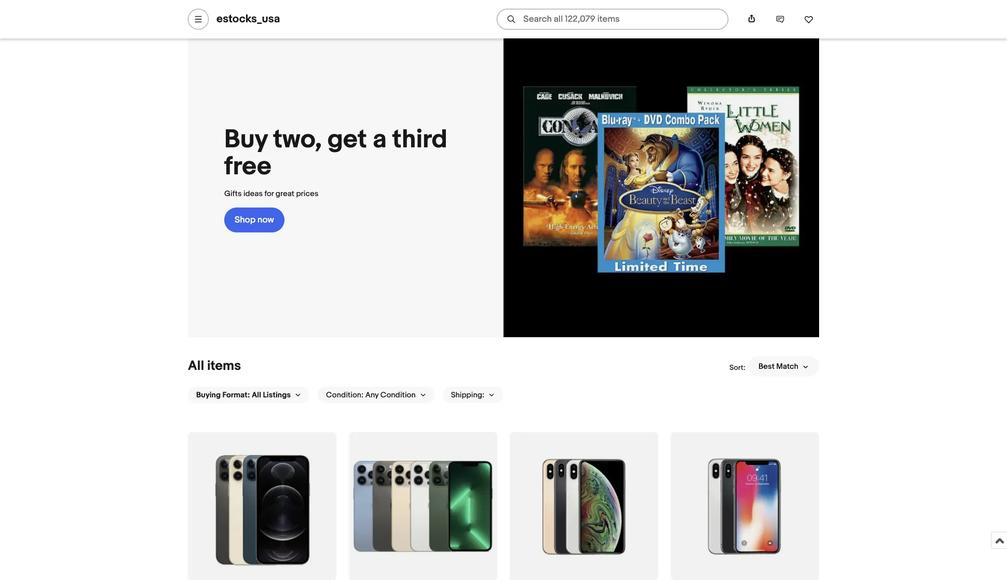 Task type: locate. For each thing, give the bounding box(es) containing it.
shop
[[235, 215, 256, 226]]

get
[[328, 125, 367, 155]]

all
[[188, 359, 204, 375], [252, 390, 261, 400]]

shipping:
[[451, 390, 485, 400]]

listings
[[263, 390, 291, 400]]

save this seller decluttr_store image
[[805, 15, 814, 24]]

all left the items at bottom left
[[188, 359, 204, 375]]

condition: any condition button
[[318, 387, 435, 404]]

best match
[[759, 362, 799, 372]]

1 vertical spatial all
[[252, 390, 261, 400]]

apple iphone 12 pro max - 128gb - all colors (unlocked) - very good condition  : quick view image
[[188, 433, 337, 581]]

shop now
[[235, 215, 274, 226]]

0 horizontal spatial all
[[188, 359, 204, 375]]

prices
[[296, 189, 319, 199]]

all inside dropdown button
[[252, 390, 261, 400]]

all right format:
[[252, 390, 261, 400]]

two,
[[273, 125, 322, 155]]

0 vertical spatial all
[[188, 359, 204, 375]]

buy two, get a third free
[[224, 125, 448, 182]]

buy two, get a third free image
[[504, 22, 820, 338]]

now
[[258, 215, 274, 226]]

1 horizontal spatial all
[[252, 390, 261, 400]]

buy
[[224, 125, 268, 155]]

third
[[393, 125, 448, 155]]



Task type: vqa. For each thing, say whether or not it's contained in the screenshot.
estocks_usa link
yes



Task type: describe. For each thing, give the bounding box(es) containing it.
a
[[373, 125, 387, 155]]

any
[[365, 390, 379, 400]]

estocks_usa link
[[217, 12, 280, 26]]

shop now link
[[224, 208, 285, 233]]

match
[[777, 362, 799, 372]]

format:
[[223, 390, 250, 400]]

best match button
[[749, 356, 820, 377]]

best
[[759, 362, 775, 372]]

buying format: all listings
[[196, 390, 291, 400]]

apple iphone xs - 64gb - all colors - factory unlocked (cdma+gsm) - very good : quick view image
[[510, 433, 659, 581]]

buying
[[196, 390, 221, 400]]

condition:
[[326, 390, 364, 400]]

for
[[265, 189, 274, 199]]

buying format: all listings button
[[188, 387, 310, 404]]

all items
[[188, 359, 241, 375]]

condition: any condition
[[326, 390, 416, 400]]

condition
[[381, 390, 416, 400]]

apple iphone x - 64gb - all colors - factory unlocked - very good condition  : quick view image
[[671, 433, 820, 581]]

gifts ideas for great prices
[[224, 189, 319, 199]]

items
[[207, 359, 241, 375]]

shipping: button
[[443, 387, 503, 404]]

apple iphone 13 pro - 128gb - all colors - factory unlocked - very good : quick view image
[[349, 433, 498, 581]]

estocks_usa
[[217, 12, 280, 26]]

free
[[224, 152, 272, 182]]

Search all 122,079 items field
[[497, 9, 729, 30]]

great
[[276, 189, 295, 199]]

sort:
[[730, 363, 746, 372]]

gifts
[[224, 189, 242, 199]]

ideas
[[244, 189, 263, 199]]



